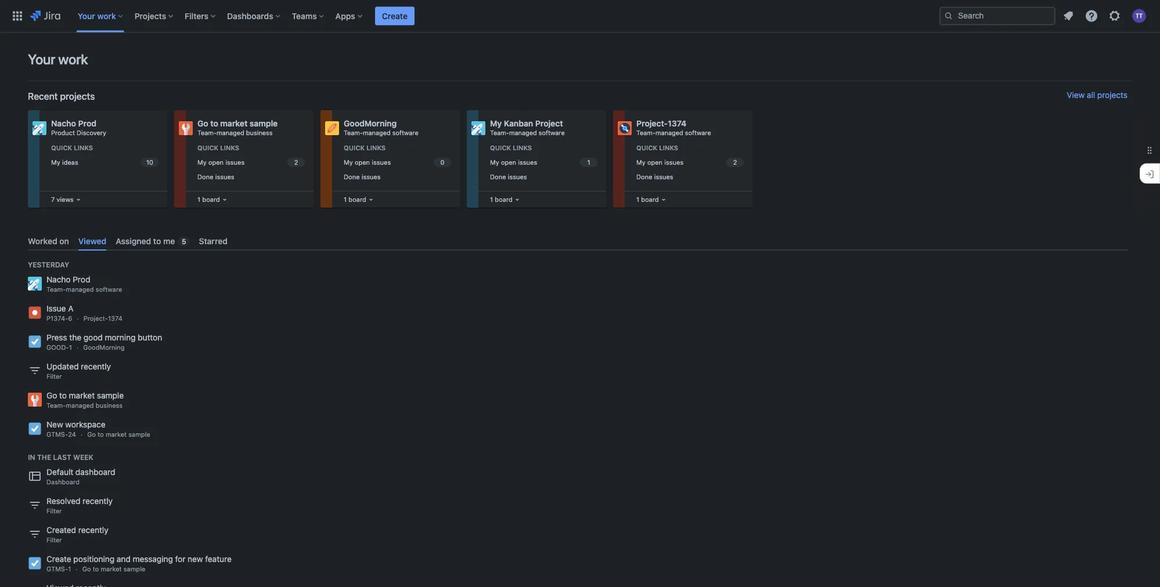 Task type: describe. For each thing, give the bounding box(es) containing it.
views
[[57, 196, 74, 203]]

1 vertical spatial work
[[58, 51, 88, 67]]

team- inside goodmorning team-managed software
[[344, 129, 363, 137]]

primary element
[[7, 0, 940, 32]]

1 for project-1374
[[637, 196, 640, 203]]

teams
[[292, 11, 317, 21]]

my for project-1374
[[637, 159, 646, 166]]

0 horizontal spatial business
[[96, 402, 123, 410]]

· inside press the good morning button good-1 · goodmorning
[[77, 344, 79, 352]]

Search field
[[940, 7, 1056, 25]]

new
[[46, 420, 63, 430]]

created
[[46, 526, 76, 536]]

positioning
[[73, 555, 114, 565]]

1 board button for team-
[[488, 193, 522, 206]]

for
[[175, 555, 186, 565]]

managed inside "nacho prod team-managed software"
[[66, 286, 94, 294]]

done for to
[[198, 173, 213, 181]]

filter for resolved recently
[[46, 508, 62, 516]]

board for project
[[495, 196, 513, 203]]

default dashboard dashboard
[[46, 468, 115, 487]]

24
[[68, 431, 76, 439]]

press
[[46, 333, 67, 343]]

1 for my kanban project
[[490, 196, 493, 203]]

workspace
[[65, 420, 106, 430]]

good-
[[46, 344, 69, 352]]

quick links for market
[[198, 144, 239, 152]]

product
[[51, 129, 75, 137]]

create positioning and messaging for new feature gtms-1 · go to market sample
[[46, 555, 232, 574]]

appswitcher icon image
[[10, 9, 24, 23]]

software inside "nacho prod team-managed software"
[[96, 286, 122, 294]]

7
[[51, 196, 55, 203]]

1 board button for managed
[[634, 193, 669, 206]]

settings image
[[1108, 9, 1122, 23]]

apps button
[[332, 7, 367, 25]]

prod for nacho prod product discovery
[[78, 119, 96, 128]]

board for managed
[[349, 196, 366, 203]]

recent projects
[[28, 91, 95, 102]]

my for my kanban project
[[490, 159, 499, 166]]

banner containing your work
[[0, 0, 1161, 33]]

create for create positioning and messaging for new feature gtms-1 · go to market sample
[[46, 555, 71, 565]]

1 board button for sample
[[195, 193, 229, 206]]

board image for sample
[[220, 195, 229, 204]]

the for good
[[69, 333, 81, 343]]

worked on
[[28, 236, 69, 246]]

0 horizontal spatial projects
[[60, 91, 95, 102]]

my ideas link
[[49, 156, 160, 169]]

1 board for project
[[490, 196, 513, 203]]

done issues link for managed
[[634, 170, 746, 184]]

assigned to me
[[116, 236, 175, 246]]

my for go to market sample
[[198, 159, 207, 166]]

done issues link for team-
[[488, 170, 600, 184]]

go inside new workspace gtms-24 · go to market sample
[[87, 431, 96, 439]]

filters button
[[181, 7, 220, 25]]

quick for my
[[490, 144, 511, 152]]

yesterday
[[28, 261, 69, 269]]

discovery
[[77, 129, 106, 137]]

view all projects link
[[1067, 90, 1128, 102]]

filters
[[185, 11, 209, 21]]

project
[[535, 119, 563, 128]]

to inside new workspace gtms-24 · go to market sample
[[98, 431, 104, 439]]

updated
[[46, 362, 79, 372]]

feature
[[205, 555, 232, 565]]

managed inside the project-1374 team-managed software
[[656, 129, 684, 137]]

board image for discovery
[[74, 195, 83, 204]]

done issues link for software
[[342, 170, 453, 184]]

the for last
[[37, 454, 51, 462]]

notifications image
[[1062, 9, 1076, 23]]

tab list containing worked on
[[23, 232, 1133, 251]]

gtms- inside create positioning and messaging for new feature gtms-1 · go to market sample
[[46, 566, 68, 574]]

board for market
[[202, 196, 220, 203]]

and
[[117, 555, 131, 565]]

my open issues link for software
[[342, 156, 453, 169]]

last
[[53, 454, 71, 462]]

1 board for market
[[198, 196, 220, 203]]

0 horizontal spatial your
[[28, 51, 55, 67]]

a
[[68, 304, 73, 314]]

assigned
[[116, 236, 151, 246]]

view all projects
[[1067, 90, 1128, 100]]

dashboards button
[[224, 7, 285, 25]]

1 board for team-
[[637, 196, 659, 203]]

links for market
[[220, 144, 239, 152]]

board image for software
[[366, 195, 376, 204]]

button
[[138, 333, 162, 343]]

your work button
[[74, 7, 128, 25]]

my ideas
[[51, 159, 78, 166]]

links for product
[[74, 144, 93, 152]]

ideas
[[62, 159, 78, 166]]

new workspace gtms-24 · go to market sample
[[46, 420, 150, 439]]

quick links for team-
[[637, 144, 679, 152]]

view
[[1067, 90, 1085, 100]]

prod for nacho prod team-managed software
[[73, 275, 90, 285]]

project- inside the project-1374 team-managed software
[[637, 119, 668, 128]]

issue a p1374-6 · project-1374
[[46, 304, 123, 323]]

teams button
[[289, 7, 329, 25]]

board image for managed
[[659, 195, 669, 204]]

viewed
[[78, 236, 106, 246]]

p1374-
[[46, 315, 68, 323]]

1374 inside issue a p1374-6 · project-1374
[[108, 315, 123, 323]]

my inside the my kanban project team-managed software
[[490, 119, 502, 128]]

morning
[[105, 333, 136, 343]]

quick for goodmorning
[[344, 144, 365, 152]]

1 for go to market sample
[[198, 196, 201, 203]]

my open issues for team-
[[637, 159, 684, 166]]

apps
[[336, 11, 355, 21]]

my kanban project team-managed software
[[490, 119, 565, 137]]

my for nacho prod
[[51, 159, 60, 166]]

me
[[163, 236, 175, 246]]

dashboards
[[227, 11, 273, 21]]

week
[[73, 454, 93, 462]]

nacho for nacho prod team-managed software
[[46, 275, 71, 285]]

resolved
[[46, 497, 80, 507]]

done for team-
[[344, 173, 360, 181]]

updated recently filter
[[46, 362, 111, 381]]

projects
[[135, 11, 166, 21]]

issue
[[46, 304, 66, 314]]

team- inside the my kanban project team-managed software
[[490, 129, 509, 137]]

in the last week
[[28, 454, 93, 462]]

filter for created recently
[[46, 537, 62, 545]]

created recently filter
[[46, 526, 108, 545]]

goodmorning team-managed software
[[344, 119, 419, 137]]

gtms- inside new workspace gtms-24 · go to market sample
[[46, 431, 68, 439]]

managed inside goodmorning team-managed software
[[363, 129, 391, 137]]



Task type: locate. For each thing, give the bounding box(es) containing it.
my open issues link for team-
[[488, 156, 600, 169]]

2 filter from the top
[[46, 508, 62, 516]]

filter inside the 'created recently filter'
[[46, 537, 62, 545]]

3 my open issues from the left
[[490, 159, 537, 166]]

1 horizontal spatial goodmorning
[[344, 119, 397, 128]]

4 my open issues from the left
[[637, 159, 684, 166]]

1 vertical spatial recently
[[83, 497, 113, 507]]

nacho prod product discovery
[[51, 119, 106, 137]]

done issues for managed
[[344, 173, 381, 181]]

software inside the project-1374 team-managed software
[[685, 129, 711, 137]]

0 vertical spatial recently
[[81, 362, 111, 372]]

market
[[220, 119, 248, 128], [69, 391, 95, 401], [106, 431, 127, 439], [101, 566, 122, 574]]

2 vertical spatial filter
[[46, 537, 62, 545]]

links for team-
[[659, 144, 679, 152]]

goodmorning inside goodmorning team-managed software
[[344, 119, 397, 128]]

projects up the nacho prod product discovery
[[60, 91, 95, 102]]

3 links from the left
[[367, 144, 386, 152]]

1 vertical spatial your
[[28, 51, 55, 67]]

2 done from the left
[[344, 173, 360, 181]]

prod inside the nacho prod product discovery
[[78, 119, 96, 128]]

3 board from the left
[[495, 196, 513, 203]]

5 quick links from the left
[[637, 144, 679, 152]]

gtms- down new
[[46, 431, 68, 439]]

board image for team-
[[513, 195, 522, 204]]

1 board image from the left
[[74, 195, 83, 204]]

0 vertical spatial work
[[97, 11, 116, 21]]

0 horizontal spatial create
[[46, 555, 71, 565]]

filter inside updated recently filter
[[46, 373, 62, 381]]

nacho prod team-managed software
[[46, 275, 122, 294]]

quick for go
[[198, 144, 219, 152]]

your work inside popup button
[[78, 11, 116, 21]]

board for team-
[[642, 196, 659, 203]]

0 vertical spatial nacho
[[51, 119, 76, 128]]

2 vertical spatial recently
[[78, 526, 108, 536]]

2 board image from the left
[[220, 195, 229, 204]]

1 vertical spatial filter
[[46, 508, 62, 516]]

recently for updated recently
[[81, 362, 111, 372]]

go to market sample team-managed business
[[198, 119, 278, 137], [46, 391, 124, 410]]

1 horizontal spatial go to market sample team-managed business
[[198, 119, 278, 137]]

filter for updated recently
[[46, 373, 62, 381]]

prod inside "nacho prod team-managed software"
[[73, 275, 90, 285]]

nacho for nacho prod product discovery
[[51, 119, 76, 128]]

nacho
[[51, 119, 76, 128], [46, 275, 71, 285]]

market inside new workspace gtms-24 · go to market sample
[[106, 431, 127, 439]]

4 quick links from the left
[[490, 144, 532, 152]]

done issues link for sample
[[195, 170, 307, 184]]

3 my open issues link from the left
[[488, 156, 600, 169]]

work
[[97, 11, 116, 21], [58, 51, 88, 67]]

0 vertical spatial prod
[[78, 119, 96, 128]]

kanban
[[504, 119, 533, 128]]

nacho inside "nacho prod team-managed software"
[[46, 275, 71, 285]]

jira image
[[30, 9, 60, 23], [30, 9, 60, 23]]

your work up recent projects
[[28, 51, 88, 67]]

quick
[[51, 144, 72, 152], [198, 144, 219, 152], [344, 144, 365, 152], [490, 144, 511, 152], [637, 144, 658, 152]]

1 board for managed
[[344, 196, 366, 203]]

links for managed
[[367, 144, 386, 152]]

done issues for project
[[490, 173, 527, 181]]

1 gtms- from the top
[[46, 431, 68, 439]]

3 done issues link from the left
[[488, 170, 600, 184]]

software
[[393, 129, 419, 137], [539, 129, 565, 137], [685, 129, 711, 137], [96, 286, 122, 294]]

1374 inside the project-1374 team-managed software
[[668, 119, 687, 128]]

projects inside view all projects link
[[1098, 90, 1128, 100]]

done for 1374
[[637, 173, 653, 181]]

market inside create positioning and messaging for new feature gtms-1 · go to market sample
[[101, 566, 122, 574]]

1 for goodmorning
[[344, 196, 347, 203]]

2 horizontal spatial 1 board button
[[634, 193, 669, 206]]

1 board from the left
[[202, 196, 220, 203]]

recently down press the good morning button good-1 · goodmorning
[[81, 362, 111, 372]]

my for goodmorning
[[344, 159, 353, 166]]

links for project
[[513, 144, 532, 152]]

0 vertical spatial create
[[382, 11, 408, 21]]

done issues for market
[[198, 173, 234, 181]]

2 done issues from the left
[[344, 173, 381, 181]]

on
[[59, 236, 69, 246]]

1 board button
[[342, 193, 376, 206]]

the
[[69, 333, 81, 343], [37, 454, 51, 462]]

4 done from the left
[[637, 173, 653, 181]]

dashboard
[[46, 479, 80, 487]]

work left projects
[[97, 11, 116, 21]]

team- inside the project-1374 team-managed software
[[637, 129, 656, 137]]

6
[[68, 315, 72, 323]]

quick for project-
[[637, 144, 658, 152]]

1 vertical spatial the
[[37, 454, 51, 462]]

2 1 board from the left
[[344, 196, 366, 203]]

board image
[[74, 195, 83, 204], [220, 195, 229, 204], [366, 195, 376, 204], [513, 195, 522, 204], [659, 195, 669, 204]]

1 vertical spatial nacho
[[46, 275, 71, 285]]

1 horizontal spatial create
[[382, 11, 408, 21]]

open for team-
[[355, 159, 370, 166]]

open for kanban
[[501, 159, 517, 166]]

my open issues for market
[[198, 159, 245, 166]]

press the good morning button good-1 · goodmorning
[[46, 333, 162, 352]]

my open issues link for managed
[[634, 156, 746, 169]]

3 quick from the left
[[344, 144, 365, 152]]

0 vertical spatial goodmorning
[[344, 119, 397, 128]]

3 done issues from the left
[[490, 173, 527, 181]]

my
[[490, 119, 502, 128], [51, 159, 60, 166], [198, 159, 207, 166], [344, 159, 353, 166], [490, 159, 499, 166], [637, 159, 646, 166]]

2 1 board button from the left
[[488, 193, 522, 206]]

project- inside issue a p1374-6 · project-1374
[[83, 315, 108, 323]]

1 done from the left
[[198, 173, 213, 181]]

3 filter from the top
[[46, 537, 62, 545]]

quick links for product
[[51, 144, 93, 152]]

1 filter from the top
[[46, 373, 62, 381]]

1 horizontal spatial business
[[246, 129, 273, 137]]

board image inside dropdown button
[[366, 195, 376, 204]]

· right good-
[[77, 344, 79, 352]]

0 vertical spatial 1374
[[668, 119, 687, 128]]

work inside popup button
[[97, 11, 116, 21]]

4 quick from the left
[[490, 144, 511, 152]]

done issues
[[198, 173, 234, 181], [344, 173, 381, 181], [490, 173, 527, 181], [637, 173, 674, 181]]

3 open from the left
[[501, 159, 517, 166]]

1 vertical spatial project-
[[83, 315, 108, 323]]

7 views
[[51, 196, 74, 203]]

1 vertical spatial prod
[[73, 275, 90, 285]]

default
[[46, 468, 73, 478]]

my open issues
[[198, 159, 245, 166], [344, 159, 391, 166], [490, 159, 537, 166], [637, 159, 684, 166]]

0 horizontal spatial project-
[[83, 315, 108, 323]]

prod
[[78, 119, 96, 128], [73, 275, 90, 285]]

0 vertical spatial your
[[78, 11, 95, 21]]

go inside create positioning and messaging for new feature gtms-1 · go to market sample
[[82, 566, 91, 574]]

team-
[[198, 129, 217, 137], [344, 129, 363, 137], [490, 129, 509, 137], [637, 129, 656, 137], [46, 286, 66, 294], [46, 402, 66, 410]]

your work left projects
[[78, 11, 116, 21]]

0 horizontal spatial goodmorning
[[83, 344, 125, 352]]

1 horizontal spatial work
[[97, 11, 116, 21]]

business
[[246, 129, 273, 137], [96, 402, 123, 410]]

1 horizontal spatial 1 board button
[[488, 193, 522, 206]]

my open issues for project
[[490, 159, 537, 166]]

0 vertical spatial business
[[246, 129, 273, 137]]

2 my open issues link from the left
[[342, 156, 453, 169]]

nacho inside the nacho prod product discovery
[[51, 119, 76, 128]]

1 1 board from the left
[[198, 196, 220, 203]]

1 horizontal spatial project-
[[637, 119, 668, 128]]

5 board image from the left
[[659, 195, 669, 204]]

· right 24
[[81, 431, 83, 439]]

1 board
[[198, 196, 220, 203], [344, 196, 366, 203], [490, 196, 513, 203], [637, 196, 659, 203]]

2 quick links from the left
[[198, 144, 239, 152]]

create right apps dropdown button
[[382, 11, 408, 21]]

nacho down yesterday
[[46, 275, 71, 285]]

quick links for project
[[490, 144, 532, 152]]

4 board image from the left
[[513, 195, 522, 204]]

team- inside "nacho prod team-managed software"
[[46, 286, 66, 294]]

filter down "updated"
[[46, 373, 62, 381]]

recent
[[28, 91, 58, 102]]

my open issues for managed
[[344, 159, 391, 166]]

worked
[[28, 236, 57, 246]]

messaging
[[133, 555, 173, 565]]

5
[[182, 238, 186, 246]]

2 gtms- from the top
[[46, 566, 68, 574]]

5 links from the left
[[659, 144, 679, 152]]

2 done issues link from the left
[[342, 170, 453, 184]]

2 quick from the left
[[198, 144, 219, 152]]

open for 1374
[[648, 159, 663, 166]]

projects button
[[131, 7, 178, 25]]

recently inside the 'created recently filter'
[[78, 526, 108, 536]]

1
[[198, 196, 201, 203], [344, 196, 347, 203], [490, 196, 493, 203], [637, 196, 640, 203], [69, 344, 72, 352], [68, 566, 71, 574]]

in
[[28, 454, 35, 462]]

3 1 board button from the left
[[634, 193, 669, 206]]

0 horizontal spatial go to market sample team-managed business
[[46, 391, 124, 410]]

project-
[[637, 119, 668, 128], [83, 315, 108, 323]]

the left good
[[69, 333, 81, 343]]

recently inside updated recently filter
[[81, 362, 111, 372]]

done for kanban
[[490, 173, 506, 181]]

the right in
[[37, 454, 51, 462]]

quick links for managed
[[344, 144, 386, 152]]

· inside issue a p1374-6 · project-1374
[[77, 315, 79, 323]]

1 board inside dropdown button
[[344, 196, 366, 203]]

filter down the resolved
[[46, 508, 62, 516]]

create button
[[375, 7, 415, 25]]

2 open from the left
[[355, 159, 370, 166]]

0 horizontal spatial the
[[37, 454, 51, 462]]

1 board button
[[195, 193, 229, 206], [488, 193, 522, 206], [634, 193, 669, 206]]

·
[[77, 315, 79, 323], [77, 344, 79, 352], [81, 431, 83, 439], [76, 566, 78, 574]]

recently
[[81, 362, 111, 372], [83, 497, 113, 507], [78, 526, 108, 536]]

done issues for team-
[[637, 173, 674, 181]]

issues
[[226, 159, 245, 166], [372, 159, 391, 166], [518, 159, 537, 166], [665, 159, 684, 166], [215, 173, 234, 181], [362, 173, 381, 181], [508, 173, 527, 181], [655, 173, 674, 181]]

2 board from the left
[[349, 196, 366, 203]]

banner
[[0, 0, 1161, 33]]

· right 6 on the bottom left
[[77, 315, 79, 323]]

software inside the my kanban project team-managed software
[[539, 129, 565, 137]]

gtms- down created
[[46, 566, 68, 574]]

board image inside 7 views 'popup button'
[[74, 195, 83, 204]]

recently inside resolved recently filter
[[83, 497, 113, 507]]

5 quick from the left
[[637, 144, 658, 152]]

1 my open issues link from the left
[[195, 156, 307, 169]]

your work
[[78, 11, 116, 21], [28, 51, 88, 67]]

1 horizontal spatial projects
[[1098, 90, 1128, 100]]

sample
[[250, 119, 278, 128], [97, 391, 124, 401], [129, 431, 150, 439], [124, 566, 145, 574]]

1 quick from the left
[[51, 144, 72, 152]]

1 vertical spatial 1374
[[108, 315, 123, 323]]

1 horizontal spatial your
[[78, 11, 95, 21]]

sample inside new workspace gtms-24 · go to market sample
[[129, 431, 150, 439]]

work up recent projects
[[58, 51, 88, 67]]

the inside press the good morning button good-1 · goodmorning
[[69, 333, 81, 343]]

3 quick links from the left
[[344, 144, 386, 152]]

create
[[382, 11, 408, 21], [46, 555, 71, 565]]

filter down created
[[46, 537, 62, 545]]

1 links from the left
[[74, 144, 93, 152]]

recently for created recently
[[78, 526, 108, 536]]

7 views button
[[49, 193, 83, 206]]

good
[[84, 333, 103, 343]]

1 done issues link from the left
[[195, 170, 307, 184]]

· inside create positioning and messaging for new feature gtms-1 · go to market sample
[[76, 566, 78, 574]]

create inside create positioning and messaging for new feature gtms-1 · go to market sample
[[46, 555, 71, 565]]

quick for nacho
[[51, 144, 72, 152]]

0 horizontal spatial 1374
[[108, 315, 123, 323]]

your inside popup button
[[78, 11, 95, 21]]

recently down resolved recently filter
[[78, 526, 108, 536]]

0 vertical spatial go to market sample team-managed business
[[198, 119, 278, 137]]

projects
[[1098, 90, 1128, 100], [60, 91, 95, 102]]

your
[[78, 11, 95, 21], [28, 51, 55, 67]]

4 done issues from the left
[[637, 173, 674, 181]]

software inside goodmorning team-managed software
[[393, 129, 419, 137]]

4 open from the left
[[648, 159, 663, 166]]

1 vertical spatial create
[[46, 555, 71, 565]]

starred
[[199, 236, 228, 246]]

your profile and settings image
[[1133, 9, 1147, 23]]

2 my open issues from the left
[[344, 159, 391, 166]]

managed inside the my kanban project team-managed software
[[509, 129, 537, 137]]

0 horizontal spatial 1 board button
[[195, 193, 229, 206]]

4 board from the left
[[642, 196, 659, 203]]

2 links from the left
[[220, 144, 239, 152]]

create inside 'button'
[[382, 11, 408, 21]]

quick links
[[51, 144, 93, 152], [198, 144, 239, 152], [344, 144, 386, 152], [490, 144, 532, 152], [637, 144, 679, 152]]

1 vertical spatial go to market sample team-managed business
[[46, 391, 124, 410]]

recently for resolved recently
[[83, 497, 113, 507]]

1 done issues from the left
[[198, 173, 234, 181]]

filter inside resolved recently filter
[[46, 508, 62, 516]]

4 1 board from the left
[[637, 196, 659, 203]]

links
[[74, 144, 93, 152], [220, 144, 239, 152], [367, 144, 386, 152], [513, 144, 532, 152], [659, 144, 679, 152]]

3 board image from the left
[[366, 195, 376, 204]]

4 done issues link from the left
[[634, 170, 746, 184]]

1 inside 1 board dropdown button
[[344, 196, 347, 203]]

prod up a
[[73, 275, 90, 285]]

open
[[208, 159, 224, 166], [355, 159, 370, 166], [501, 159, 517, 166], [648, 159, 663, 166]]

new
[[188, 555, 203, 565]]

1 horizontal spatial 1374
[[668, 119, 687, 128]]

my open issues link for sample
[[195, 156, 307, 169]]

4 links from the left
[[513, 144, 532, 152]]

to inside create positioning and messaging for new feature gtms-1 · go to market sample
[[93, 566, 99, 574]]

0 vertical spatial filter
[[46, 373, 62, 381]]

0 vertical spatial your work
[[78, 11, 116, 21]]

1 my open issues from the left
[[198, 159, 245, 166]]

board inside dropdown button
[[349, 196, 366, 203]]

tab list
[[23, 232, 1133, 251]]

1 quick links from the left
[[51, 144, 93, 152]]

0 vertical spatial gtms-
[[46, 431, 68, 439]]

0 horizontal spatial work
[[58, 51, 88, 67]]

3 1 board from the left
[[490, 196, 513, 203]]

nacho up product
[[51, 119, 76, 128]]

search image
[[945, 11, 954, 21]]

managed
[[217, 129, 244, 137], [363, 129, 391, 137], [509, 129, 537, 137], [656, 129, 684, 137], [66, 286, 94, 294], [66, 402, 94, 410]]

1 vertical spatial goodmorning
[[83, 344, 125, 352]]

to
[[210, 119, 218, 128], [153, 236, 161, 246], [59, 391, 67, 401], [98, 431, 104, 439], [93, 566, 99, 574]]

1 horizontal spatial the
[[69, 333, 81, 343]]

filter
[[46, 373, 62, 381], [46, 508, 62, 516], [46, 537, 62, 545]]

1 1 board button from the left
[[195, 193, 229, 206]]

help image
[[1085, 9, 1099, 23]]

0 vertical spatial project-
[[637, 119, 668, 128]]

1 vertical spatial business
[[96, 402, 123, 410]]

1 inside press the good morning button good-1 · goodmorning
[[69, 344, 72, 352]]

create for create
[[382, 11, 408, 21]]

1 open from the left
[[208, 159, 224, 166]]

all
[[1088, 90, 1096, 100]]

goodmorning inside press the good morning button good-1 · goodmorning
[[83, 344, 125, 352]]

open for to
[[208, 159, 224, 166]]

· down the positioning
[[76, 566, 78, 574]]

recently down "dashboard"
[[83, 497, 113, 507]]

1 vertical spatial your work
[[28, 51, 88, 67]]

done issues link
[[195, 170, 307, 184], [342, 170, 453, 184], [488, 170, 600, 184], [634, 170, 746, 184]]

1 inside create positioning and messaging for new feature gtms-1 · go to market sample
[[68, 566, 71, 574]]

project-1374 team-managed software
[[637, 119, 711, 137]]

resolved recently filter
[[46, 497, 113, 516]]

my open issues link
[[195, 156, 307, 169], [342, 156, 453, 169], [488, 156, 600, 169], [634, 156, 746, 169]]

sample inside create positioning and messaging for new feature gtms-1 · go to market sample
[[124, 566, 145, 574]]

· inside new workspace gtms-24 · go to market sample
[[81, 431, 83, 439]]

1 vertical spatial gtms-
[[46, 566, 68, 574]]

prod up discovery
[[78, 119, 96, 128]]

create down created
[[46, 555, 71, 565]]

projects right the all
[[1098, 90, 1128, 100]]

3 done from the left
[[490, 173, 506, 181]]

dashboard
[[75, 468, 115, 478]]

0 vertical spatial the
[[69, 333, 81, 343]]

4 my open issues link from the left
[[634, 156, 746, 169]]



Task type: vqa. For each thing, say whether or not it's contained in the screenshot.


